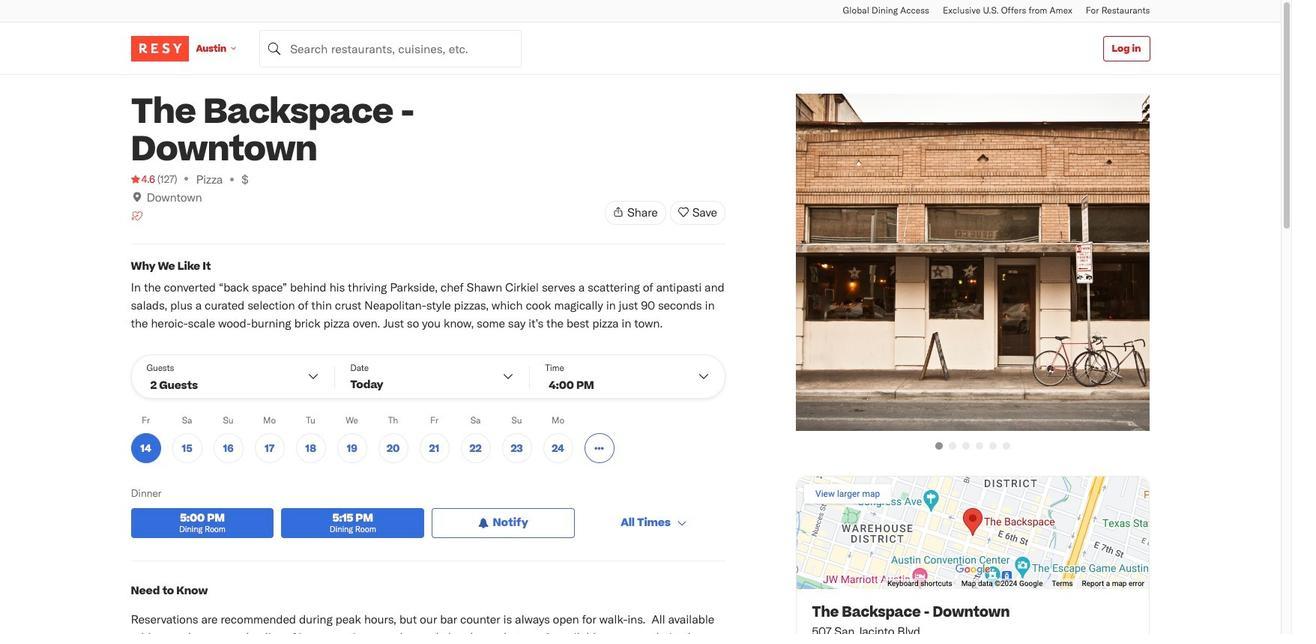 Task type: describe. For each thing, give the bounding box(es) containing it.
Search restaurants, cuisines, etc. text field
[[260, 30, 522, 67]]



Task type: vqa. For each thing, say whether or not it's contained in the screenshot.
June 23, 2024. Has event. image
no



Task type: locate. For each thing, give the bounding box(es) containing it.
4.6 out of 5 stars image
[[131, 172, 155, 187]]

None field
[[260, 30, 522, 67]]



